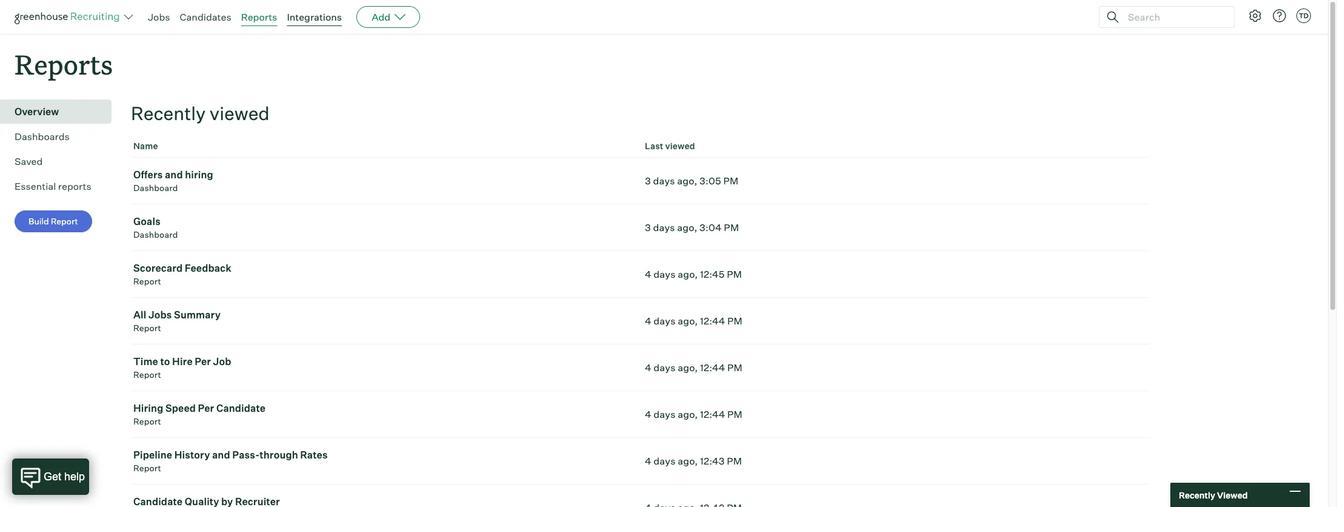 Task type: vqa. For each thing, say whether or not it's contained in the screenshot.


Task type: describe. For each thing, give the bounding box(es) containing it.
candidates
[[180, 11, 231, 23]]

dashboard inside offers and hiring dashboard
[[133, 183, 178, 193]]

4 for through
[[645, 455, 652, 467]]

viewed
[[1218, 490, 1249, 500]]

1 4 from the top
[[645, 268, 652, 280]]

reports
[[58, 180, 91, 192]]

build report button
[[15, 211, 92, 232]]

4 for report
[[645, 408, 652, 420]]

td button
[[1297, 8, 1312, 23]]

viewed for recently viewed
[[210, 102, 270, 124]]

overview link
[[15, 104, 107, 119]]

speed
[[166, 402, 196, 414]]

hire
[[172, 356, 193, 368]]

hiring speed per candidate report
[[133, 402, 266, 427]]

recently for recently viewed
[[131, 102, 206, 124]]

pm for candidate
[[728, 408, 743, 420]]

1 12:44 from the top
[[701, 315, 726, 327]]

report inside hiring speed per candidate report
[[133, 416, 161, 427]]

ago, for report
[[678, 315, 698, 327]]

1 jobs from the top
[[148, 11, 170, 23]]

4 days ago, 12:43 pm
[[645, 455, 742, 467]]

2 dashboard from the top
[[133, 229, 178, 240]]

12:45
[[701, 268, 725, 280]]

days for pass-
[[654, 455, 676, 467]]

essential reports link
[[15, 179, 107, 194]]

hiring
[[133, 402, 163, 414]]

days for dashboard
[[654, 175, 675, 187]]

essential
[[15, 180, 56, 192]]

report inside all jobs summary report
[[133, 323, 161, 333]]

3:05
[[700, 175, 722, 187]]

ago, for pass-
[[678, 455, 698, 467]]

essential reports
[[15, 180, 91, 192]]

scorecard feedback report
[[133, 262, 232, 286]]

3 days ago, 3:05 pm
[[645, 175, 739, 187]]

overview
[[15, 106, 59, 118]]

to
[[160, 356, 170, 368]]

jobs inside all jobs summary report
[[149, 309, 172, 321]]

job
[[213, 356, 231, 368]]

build
[[29, 216, 49, 226]]

add button
[[357, 6, 420, 28]]

integrations link
[[287, 11, 342, 23]]

per inside hiring speed per candidate report
[[198, 402, 214, 414]]

all
[[133, 309, 146, 321]]

days for candidate
[[654, 408, 676, 420]]

candidate
[[216, 402, 266, 414]]

and inside 'pipeline history and pass-through rates report'
[[212, 449, 230, 461]]

time
[[133, 356, 158, 368]]

12:44 for report
[[701, 408, 726, 420]]

pm for dashboard
[[724, 175, 739, 187]]

and inside offers and hiring dashboard
[[165, 169, 183, 181]]

recently for recently viewed
[[1180, 490, 1216, 500]]

saved
[[15, 155, 43, 168]]

4 for job
[[645, 362, 652, 374]]

per inside time to hire per job report
[[195, 356, 211, 368]]

recently viewed
[[131, 102, 270, 124]]



Task type: locate. For each thing, give the bounding box(es) containing it.
1 3 from the top
[[645, 175, 651, 187]]

candidates link
[[180, 11, 231, 23]]

1 vertical spatial dashboard
[[133, 229, 178, 240]]

viewed
[[210, 102, 270, 124], [666, 141, 696, 151]]

time to hire per job report
[[133, 356, 231, 380]]

report down 'scorecard'
[[133, 276, 161, 286]]

pm
[[724, 175, 739, 187], [724, 221, 740, 234], [727, 268, 742, 280], [728, 315, 743, 327], [728, 362, 743, 374], [728, 408, 743, 420], [727, 455, 742, 467]]

report inside scorecard feedback report
[[133, 276, 161, 286]]

reports link
[[241, 11, 277, 23]]

days for report
[[654, 315, 676, 327]]

ago, for dashboard
[[678, 175, 698, 187]]

days for per
[[654, 362, 676, 374]]

4 days ago, 12:44 pm for report
[[645, 408, 743, 420]]

1 horizontal spatial recently
[[1180, 490, 1216, 500]]

feedback
[[185, 262, 232, 274]]

recently left viewed at the right bottom
[[1180, 490, 1216, 500]]

4 days ago, 12:44 pm for job
[[645, 362, 743, 374]]

dashboard down offers
[[133, 183, 178, 193]]

greenhouse recruiting image
[[15, 10, 124, 24]]

report inside 'pipeline history and pass-through rates report'
[[133, 463, 161, 473]]

2 12:44 from the top
[[701, 362, 726, 374]]

2 vertical spatial 4 days ago, 12:44 pm
[[645, 408, 743, 420]]

1 vertical spatial viewed
[[666, 141, 696, 151]]

1 vertical spatial jobs
[[149, 309, 172, 321]]

saved link
[[15, 154, 107, 169]]

td
[[1300, 12, 1310, 20]]

0 horizontal spatial and
[[165, 169, 183, 181]]

goals
[[133, 215, 161, 228]]

history
[[174, 449, 210, 461]]

4 days ago, 12:44 pm
[[645, 315, 743, 327], [645, 362, 743, 374], [645, 408, 743, 420]]

3 4 days ago, 12:44 pm from the top
[[645, 408, 743, 420]]

pipeline history and pass-through rates report
[[133, 449, 328, 473]]

12:43
[[701, 455, 725, 467]]

3 12:44 from the top
[[701, 408, 726, 420]]

reports right candidates
[[241, 11, 277, 23]]

ago, for per
[[678, 362, 698, 374]]

pm for report
[[728, 315, 743, 327]]

3:04
[[700, 221, 722, 234]]

2 3 from the top
[[645, 221, 651, 234]]

0 vertical spatial viewed
[[210, 102, 270, 124]]

days
[[654, 175, 675, 187], [654, 221, 675, 234], [654, 268, 676, 280], [654, 315, 676, 327], [654, 362, 676, 374], [654, 408, 676, 420], [654, 455, 676, 467]]

1 dashboard from the top
[[133, 183, 178, 193]]

integrations
[[287, 11, 342, 23]]

1 vertical spatial reports
[[15, 46, 113, 82]]

3 4 from the top
[[645, 362, 652, 374]]

report inside button
[[51, 216, 78, 226]]

pm for per
[[728, 362, 743, 374]]

jobs link
[[148, 11, 170, 23]]

0 horizontal spatial viewed
[[210, 102, 270, 124]]

rates
[[300, 449, 328, 461]]

1 vertical spatial 3
[[645, 221, 651, 234]]

report inside time to hire per job report
[[133, 369, 161, 380]]

report down the all
[[133, 323, 161, 333]]

4 4 from the top
[[645, 408, 652, 420]]

0 vertical spatial 4 days ago, 12:44 pm
[[645, 315, 743, 327]]

scorecard
[[133, 262, 183, 274]]

jobs right the all
[[149, 309, 172, 321]]

jobs left "candidates" link
[[148, 11, 170, 23]]

0 vertical spatial per
[[195, 356, 211, 368]]

and left hiring
[[165, 169, 183, 181]]

offers and hiring dashboard
[[133, 169, 213, 193]]

0 vertical spatial jobs
[[148, 11, 170, 23]]

pipeline
[[133, 449, 172, 461]]

ago,
[[678, 175, 698, 187], [678, 221, 698, 234], [678, 268, 698, 280], [678, 315, 698, 327], [678, 362, 698, 374], [678, 408, 698, 420], [678, 455, 698, 467]]

pm for pass-
[[727, 455, 742, 467]]

per
[[195, 356, 211, 368], [198, 402, 214, 414]]

2 jobs from the top
[[149, 309, 172, 321]]

all jobs summary report
[[133, 309, 221, 333]]

0 horizontal spatial recently
[[131, 102, 206, 124]]

and
[[165, 169, 183, 181], [212, 449, 230, 461]]

12:44 for job
[[701, 362, 726, 374]]

recently viewed
[[1180, 490, 1249, 500]]

2 4 days ago, 12:44 pm from the top
[[645, 362, 743, 374]]

3 for 3 days ago, 3:05 pm
[[645, 175, 651, 187]]

4 days ago, 12:45 pm
[[645, 268, 742, 280]]

td button
[[1295, 6, 1314, 25]]

dashboard
[[133, 183, 178, 193], [133, 229, 178, 240]]

1 horizontal spatial viewed
[[666, 141, 696, 151]]

dashboard down goals
[[133, 229, 178, 240]]

4
[[645, 268, 652, 280], [645, 315, 652, 327], [645, 362, 652, 374], [645, 408, 652, 420], [645, 455, 652, 467]]

report right build
[[51, 216, 78, 226]]

dashboards
[[15, 131, 70, 143]]

goals dashboard
[[133, 215, 178, 240]]

report down time
[[133, 369, 161, 380]]

per left job
[[195, 356, 211, 368]]

reports down greenhouse recruiting image
[[15, 46, 113, 82]]

report down hiring
[[133, 416, 161, 427]]

last
[[645, 141, 664, 151]]

viewed for last viewed
[[666, 141, 696, 151]]

1 horizontal spatial reports
[[241, 11, 277, 23]]

ago, for candidate
[[678, 408, 698, 420]]

reports
[[241, 11, 277, 23], [15, 46, 113, 82]]

jobs
[[148, 11, 170, 23], [149, 309, 172, 321]]

per right speed
[[198, 402, 214, 414]]

report down pipeline
[[133, 463, 161, 473]]

2 4 from the top
[[645, 315, 652, 327]]

recently up the name
[[131, 102, 206, 124]]

through
[[260, 449, 298, 461]]

build report
[[29, 216, 78, 226]]

0 vertical spatial reports
[[241, 11, 277, 23]]

Search text field
[[1126, 8, 1224, 26]]

3 for 3 days ago, 3:04 pm
[[645, 221, 651, 234]]

1 vertical spatial and
[[212, 449, 230, 461]]

0 vertical spatial and
[[165, 169, 183, 181]]

3 days ago, 3:04 pm
[[645, 221, 740, 234]]

1 4 days ago, 12:44 pm from the top
[[645, 315, 743, 327]]

offers
[[133, 169, 163, 181]]

0 vertical spatial dashboard
[[133, 183, 178, 193]]

1 horizontal spatial and
[[212, 449, 230, 461]]

and left the pass-
[[212, 449, 230, 461]]

1 vertical spatial recently
[[1180, 490, 1216, 500]]

0 horizontal spatial reports
[[15, 46, 113, 82]]

summary
[[174, 309, 221, 321]]

add
[[372, 11, 391, 23]]

configure image
[[1249, 8, 1263, 23]]

12:44
[[701, 315, 726, 327], [701, 362, 726, 374], [701, 408, 726, 420]]

5 4 from the top
[[645, 455, 652, 467]]

dashboards link
[[15, 129, 107, 144]]

report
[[51, 216, 78, 226], [133, 276, 161, 286], [133, 323, 161, 333], [133, 369, 161, 380], [133, 416, 161, 427], [133, 463, 161, 473]]

3
[[645, 175, 651, 187], [645, 221, 651, 234]]

name
[[133, 141, 158, 151]]

0 vertical spatial 12:44
[[701, 315, 726, 327]]

recently
[[131, 102, 206, 124], [1180, 490, 1216, 500]]

0 vertical spatial recently
[[131, 102, 206, 124]]

hiring
[[185, 169, 213, 181]]

last viewed
[[645, 141, 696, 151]]

pass-
[[232, 449, 260, 461]]

2 vertical spatial 12:44
[[701, 408, 726, 420]]

0 vertical spatial 3
[[645, 175, 651, 187]]

1 vertical spatial 4 days ago, 12:44 pm
[[645, 362, 743, 374]]

1 vertical spatial per
[[198, 402, 214, 414]]

1 vertical spatial 12:44
[[701, 362, 726, 374]]



